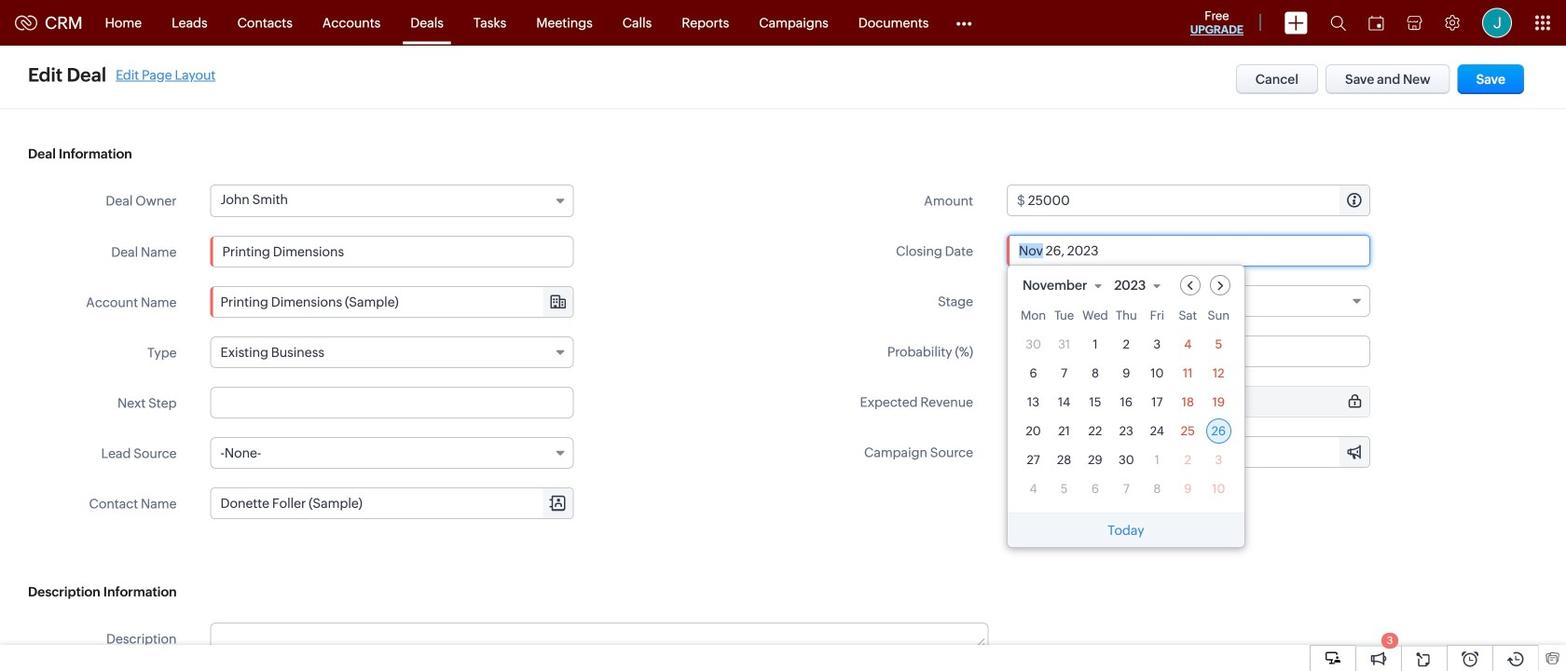 Task type: vqa. For each thing, say whether or not it's contained in the screenshot.
$ 250,000.00's Deal
no



Task type: describe. For each thing, give the bounding box(es) containing it.
search image
[[1331, 15, 1347, 31]]

MMM D, YYYY text field
[[1007, 235, 1371, 267]]

3 row from the top
[[1021, 361, 1232, 386]]

search element
[[1320, 0, 1358, 46]]

calendar image
[[1369, 15, 1385, 30]]

create menu element
[[1274, 0, 1320, 45]]

Other Modules field
[[944, 8, 984, 38]]

5 row from the top
[[1021, 419, 1232, 444]]

sunday column header
[[1207, 309, 1232, 328]]

wednesday column header
[[1083, 309, 1109, 328]]

2 row from the top
[[1021, 332, 1232, 357]]

6 row from the top
[[1021, 448, 1232, 473]]

profile element
[[1472, 0, 1524, 45]]

friday column header
[[1145, 309, 1170, 328]]



Task type: locate. For each thing, give the bounding box(es) containing it.
logo image
[[15, 15, 37, 30]]

4 row from the top
[[1021, 390, 1232, 415]]

saturday column header
[[1176, 309, 1201, 328]]

profile image
[[1483, 8, 1513, 38]]

row
[[1021, 309, 1232, 328], [1021, 332, 1232, 357], [1021, 361, 1232, 386], [1021, 390, 1232, 415], [1021, 419, 1232, 444], [1021, 448, 1232, 473], [1021, 477, 1232, 502]]

7 row from the top
[[1021, 477, 1232, 502]]

None field
[[1022, 275, 1111, 296], [1114, 275, 1170, 296], [1007, 285, 1371, 317], [211, 287, 573, 317], [210, 337, 574, 368], [210, 437, 574, 469], [211, 489, 573, 518], [1022, 275, 1111, 296], [1114, 275, 1170, 296], [1007, 285, 1371, 317], [211, 287, 573, 317], [210, 337, 574, 368], [210, 437, 574, 469], [211, 489, 573, 518]]

monday column header
[[1021, 309, 1046, 328]]

tuesday column header
[[1052, 309, 1077, 328]]

thursday column header
[[1114, 309, 1139, 328]]

None text field
[[1028, 186, 1370, 215], [210, 236, 574, 268], [1028, 387, 1370, 417], [211, 624, 988, 654], [1028, 186, 1370, 215], [210, 236, 574, 268], [1028, 387, 1370, 417], [211, 624, 988, 654]]

1 row from the top
[[1021, 309, 1232, 328]]

grid
[[1008, 305, 1245, 513]]

None text field
[[1007, 336, 1371, 367], [210, 387, 574, 419], [1007, 336, 1371, 367], [210, 387, 574, 419]]

create menu image
[[1285, 12, 1308, 34]]



